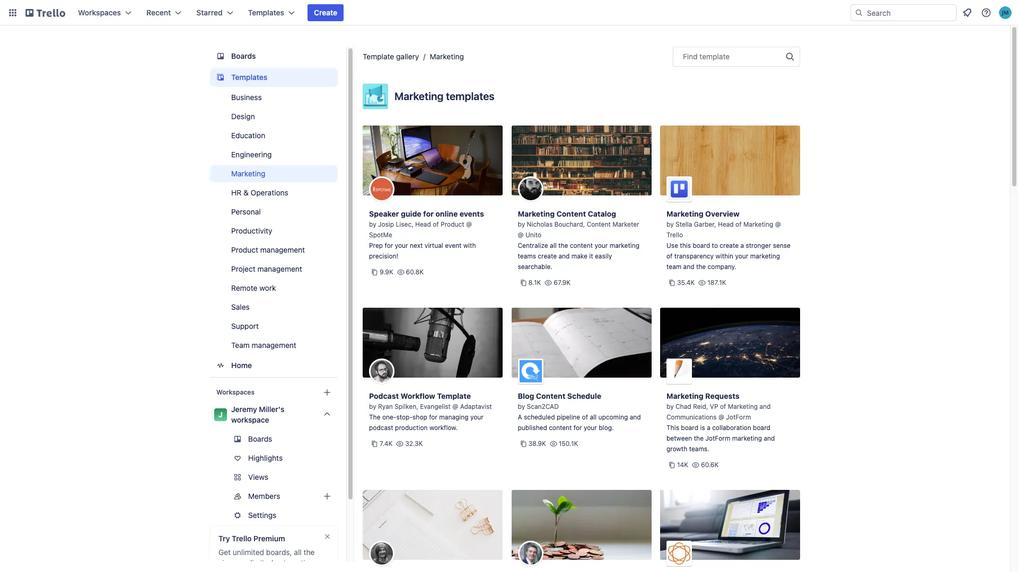 Task type: locate. For each thing, give the bounding box(es) containing it.
marketing icon image
[[363, 84, 388, 109]]

0 horizontal spatial create
[[538, 252, 557, 260]]

teams
[[518, 252, 536, 260]]

chad reid, vp of marketing and communications @ jotform image
[[667, 359, 692, 384]]

@ left unito
[[518, 231, 524, 239]]

your down adaptavist
[[470, 414, 484, 422]]

head down the guide
[[415, 221, 431, 229]]

podcast
[[369, 392, 399, 401]]

jotform down collaboration
[[705, 435, 730, 443]]

0 horizontal spatial all
[[294, 548, 302, 557]]

the inside marketing content catalog by nicholas bouchard, content marketer @ unito centralize all the content your marketing teams create and make it easily searchable.
[[558, 242, 568, 250]]

all up automation,
[[294, 548, 302, 557]]

board image
[[214, 50, 227, 63]]

forward image inside "settings" link
[[336, 510, 348, 522]]

management for team management
[[252, 341, 296, 350]]

communications
[[667, 414, 717, 422]]

your left blog.
[[584, 424, 597, 432]]

product up project on the left of page
[[231, 246, 258, 255]]

1 vertical spatial product
[[231, 246, 258, 255]]

1 vertical spatial management
[[257, 265, 302, 274]]

trello inside the marketing overview by stella garber, head of marketing @ trello use this board to create a stronger sense of transparency within your marketing team and the company.
[[667, 231, 683, 239]]

members link
[[210, 488, 348, 505]]

by inside blog content schedule by scan2cad a scheduled pipeline of all upcoming and published content for your blog.
[[518, 403, 525, 411]]

for down evangelist
[[429, 414, 437, 422]]

operations
[[251, 188, 288, 197]]

jotform
[[726, 414, 751, 422], [705, 435, 730, 443]]

forward image
[[336, 491, 348, 503]]

marketing down stronger
[[750, 252, 780, 260]]

remote
[[231, 284, 257, 293]]

upcoming
[[598, 414, 628, 422]]

content down 'pipeline'
[[549, 424, 572, 432]]

guide
[[401, 209, 421, 218]]

for inside podcast workflow template by ryan spilken, evangelist @ adaptavist the one-stop-shop for managing your podcast production workflow.
[[429, 414, 437, 422]]

a for overview
[[740, 242, 744, 250]]

0 horizontal spatial template
[[363, 52, 394, 61]]

board inside the marketing overview by stella garber, head of marketing @ trello use this board to create a stronger sense of transparency within your marketing team and the company.
[[693, 242, 710, 250]]

create up searchable.
[[538, 252, 557, 260]]

spotme
[[369, 231, 392, 239]]

home image
[[214, 360, 227, 372]]

your up "easily"
[[595, 242, 608, 250]]

@ up managing
[[452, 403, 458, 411]]

product
[[441, 221, 464, 229], [231, 246, 258, 255]]

by left chad
[[667, 403, 674, 411]]

2 vertical spatial content
[[536, 392, 565, 401]]

forward image for settings
[[336, 510, 348, 522]]

1 head from the left
[[415, 221, 431, 229]]

marketing link right gallery
[[430, 52, 464, 61]]

forward image
[[336, 471, 348, 484], [336, 510, 348, 522]]

@ inside the speaker guide for online events by josip lisec, head of product @ spotme prep for your next virtual event with precision!
[[466, 221, 472, 229]]

team management link
[[210, 337, 338, 354]]

templates button
[[242, 4, 301, 21]]

for down 'pipeline'
[[574, 424, 582, 432]]

home
[[231, 361, 252, 370]]

jotform up collaboration
[[726, 414, 751, 422]]

teams.
[[689, 445, 709, 453]]

by left nicholas
[[518, 221, 525, 229]]

@ up collaboration
[[718, 414, 724, 422]]

a right is
[[707, 424, 710, 432]]

2 vertical spatial all
[[294, 548, 302, 557]]

content for catalog
[[570, 242, 593, 250]]

more.
[[233, 570, 253, 573]]

the down bouchard,
[[558, 242, 568, 250]]

unlimited
[[233, 548, 264, 557], [242, 559, 273, 568]]

marketing inside the marketing overview by stella garber, head of marketing @ trello use this board to create a stronger sense of transparency within your marketing team and the company.
[[750, 252, 780, 260]]

1 vertical spatial template
[[437, 392, 471, 401]]

content up scan2cad
[[536, 392, 565, 401]]

0 vertical spatial templates
[[248, 8, 284, 17]]

@ inside podcast workflow template by ryan spilken, evangelist @ adaptavist the one-stop-shop for managing your podcast production workflow.
[[452, 403, 458, 411]]

a inside marketing requests by chad reid, vp of marketing and communications @ jotform this board is a collaboration board between the jotform marketing and growth teams.
[[707, 424, 710, 432]]

templates up business
[[231, 73, 267, 82]]

workflow
[[401, 392, 435, 401]]

0 vertical spatial boards link
[[210, 47, 338, 66]]

next
[[410, 242, 423, 250]]

by inside podcast workflow template by ryan spilken, evangelist @ adaptavist the one-stop-shop for managing your podcast production workflow.
[[369, 403, 376, 411]]

marketing up the stella at the right top
[[667, 209, 704, 218]]

a left stronger
[[740, 242, 744, 250]]

0 vertical spatial content
[[557, 209, 586, 218]]

board
[[693, 242, 710, 250], [681, 424, 698, 432], [753, 424, 770, 432]]

management
[[260, 246, 305, 255], [257, 265, 302, 274], [252, 341, 296, 350]]

forward image down forward icon
[[336, 510, 348, 522]]

collaboration
[[712, 424, 751, 432]]

business link
[[210, 89, 338, 106]]

production
[[395, 424, 428, 432]]

marketing down collaboration
[[732, 435, 762, 443]]

create
[[720, 242, 739, 250], [538, 252, 557, 260]]

this
[[667, 424, 679, 432]]

0 vertical spatial management
[[260, 246, 305, 255]]

150.1k
[[559, 440, 578, 448]]

2 vertical spatial management
[[252, 341, 296, 350]]

by up the
[[369, 403, 376, 411]]

0 vertical spatial create
[[720, 242, 739, 250]]

with
[[463, 242, 476, 250]]

@ up the sense
[[775, 221, 781, 229]]

template left gallery
[[363, 52, 394, 61]]

1 forward image from the top
[[336, 471, 348, 484]]

management down support link
[[252, 341, 296, 350]]

nicholas
[[527, 221, 553, 229]]

0 horizontal spatial trello
[[232, 535, 252, 544]]

the inside marketing requests by chad reid, vp of marketing and communications @ jotform this board is a collaboration board between the jotform marketing and growth teams.
[[694, 435, 704, 443]]

boards link for views
[[210, 431, 338, 448]]

your for schedule
[[584, 424, 597, 432]]

1 horizontal spatial all
[[550, 242, 557, 250]]

1 vertical spatial a
[[707, 424, 710, 432]]

content up bouchard,
[[557, 209, 586, 218]]

marketing
[[430, 52, 464, 61], [395, 90, 444, 102], [231, 169, 265, 178], [518, 209, 555, 218], [667, 209, 704, 218], [743, 221, 773, 229], [667, 392, 704, 401], [728, 403, 758, 411]]

0 vertical spatial content
[[570, 242, 593, 250]]

boards link up templates link
[[210, 47, 338, 66]]

template gallery link
[[363, 52, 419, 61]]

head
[[415, 221, 431, 229], [718, 221, 734, 229]]

of down online
[[433, 221, 439, 229]]

find template
[[683, 52, 730, 61]]

template up managing
[[437, 392, 471, 401]]

your left next
[[395, 242, 408, 250]]

and inside the marketing overview by stella garber, head of marketing @ trello use this board to create a stronger sense of transparency within your marketing team and the company.
[[683, 263, 694, 271]]

1 horizontal spatial workspaces
[[216, 389, 255, 397]]

0 horizontal spatial workspaces
[[78, 8, 121, 17]]

trello right try
[[232, 535, 252, 544]]

1 vertical spatial unlimited
[[242, 559, 273, 568]]

sales
[[231, 303, 250, 312]]

1 vertical spatial boards
[[248, 435, 272, 444]]

templates right starred popup button
[[248, 8, 284, 17]]

content
[[557, 209, 586, 218], [587, 221, 611, 229], [536, 392, 565, 401]]

1 vertical spatial forward image
[[336, 510, 348, 522]]

0 vertical spatial product
[[441, 221, 464, 229]]

of right 'pipeline'
[[582, 414, 588, 422]]

1 vertical spatial trello
[[232, 535, 252, 544]]

content inside blog content schedule by scan2cad a scheduled pipeline of all upcoming and published content for your blog.
[[536, 392, 565, 401]]

your for template
[[470, 414, 484, 422]]

trello up use
[[667, 231, 683, 239]]

boards right board icon
[[231, 51, 256, 60]]

0 vertical spatial boards
[[231, 51, 256, 60]]

1 horizontal spatial trello
[[667, 231, 683, 239]]

create inside marketing content catalog by nicholas bouchard, content marketer @ unito centralize all the content your marketing teams create and make it easily searchable.
[[538, 252, 557, 260]]

forward image up forward icon
[[336, 471, 348, 484]]

the up teams.
[[694, 435, 704, 443]]

Search field
[[863, 5, 956, 21]]

content for schedule
[[536, 392, 565, 401]]

1 horizontal spatial template
[[437, 392, 471, 401]]

settings link
[[210, 507, 348, 524]]

1 vertical spatial marketing link
[[210, 165, 338, 182]]

0 horizontal spatial a
[[707, 424, 710, 432]]

all inside try trello premium get unlimited boards, all the views, unlimited automation, and more.
[[294, 548, 302, 557]]

1 vertical spatial all
[[590, 414, 597, 422]]

your inside the speaker guide for online events by josip lisec, head of product @ spotme prep for your next virtual event with precision!
[[395, 242, 408, 250]]

@ down 'events'
[[466, 221, 472, 229]]

marketing link up hr & operations link
[[210, 165, 338, 182]]

your inside blog content schedule by scan2cad a scheduled pipeline of all upcoming and published content for your blog.
[[584, 424, 597, 432]]

marketing up stronger
[[743, 221, 773, 229]]

product inside the speaker guide for online events by josip lisec, head of product @ spotme prep for your next virtual event with precision!
[[441, 221, 464, 229]]

for right the guide
[[423, 209, 434, 218]]

by inside the marketing overview by stella garber, head of marketing @ trello use this board to create a stronger sense of transparency within your marketing team and the company.
[[667, 221, 674, 229]]

overview
[[705, 209, 740, 218]]

boards
[[231, 51, 256, 60], [248, 435, 272, 444]]

a inside the marketing overview by stella garber, head of marketing @ trello use this board to create a stronger sense of transparency within your marketing team and the company.
[[740, 242, 744, 250]]

a for requests
[[707, 424, 710, 432]]

head inside the speaker guide for online events by josip lisec, head of product @ spotme prep for your next virtual event with precision!
[[415, 221, 431, 229]]

1 boards link from the top
[[210, 47, 338, 66]]

all right the centralize
[[550, 242, 557, 250]]

1 horizontal spatial product
[[441, 221, 464, 229]]

create inside the marketing overview by stella garber, head of marketing @ trello use this board to create a stronger sense of transparency within your marketing team and the company.
[[720, 242, 739, 250]]

jeremy miller (jeremymiller198) image
[[999, 6, 1012, 19]]

forward image inside views link
[[336, 471, 348, 484]]

0 vertical spatial forward image
[[336, 471, 348, 484]]

@
[[466, 221, 472, 229], [775, 221, 781, 229], [518, 231, 524, 239], [452, 403, 458, 411], [718, 414, 724, 422]]

0 vertical spatial jotform
[[726, 414, 751, 422]]

project
[[231, 265, 255, 274]]

management down product management link
[[257, 265, 302, 274]]

back to home image
[[25, 4, 65, 21]]

your inside the marketing overview by stella garber, head of marketing @ trello use this board to create a stronger sense of transparency within your marketing team and the company.
[[735, 252, 748, 260]]

josip
[[378, 221, 394, 229]]

workspaces
[[78, 8, 121, 17], [216, 389, 255, 397]]

8.1k
[[528, 279, 541, 287]]

head down overview
[[718, 221, 734, 229]]

scan2cad
[[527, 403, 559, 411]]

jeremy miller's workspace
[[231, 405, 284, 425]]

product down online
[[441, 221, 464, 229]]

0 vertical spatial marketing
[[610, 242, 640, 250]]

the inside the marketing overview by stella garber, head of marketing @ trello use this board to create a stronger sense of transparency within your marketing team and the company.
[[696, 263, 706, 271]]

by inside marketing requests by chad reid, vp of marketing and communications @ jotform this board is a collaboration board between the jotform marketing and growth teams.
[[667, 403, 674, 411]]

your
[[395, 242, 408, 250], [595, 242, 608, 250], [735, 252, 748, 260], [470, 414, 484, 422], [584, 424, 597, 432]]

2 forward image from the top
[[336, 510, 348, 522]]

switch to… image
[[7, 7, 18, 18]]

template board image
[[214, 71, 227, 84]]

1 horizontal spatial head
[[718, 221, 734, 229]]

boards link up highlights link
[[210, 431, 338, 448]]

chad
[[676, 403, 691, 411]]

all
[[550, 242, 557, 250], [590, 414, 597, 422], [294, 548, 302, 557]]

by up 'spotme' at the left of the page
[[369, 221, 376, 229]]

template inside podcast workflow template by ryan spilken, evangelist @ adaptavist the one-stop-shop for managing your podcast production workflow.
[[437, 392, 471, 401]]

1 horizontal spatial create
[[720, 242, 739, 250]]

productivity
[[231, 226, 272, 235]]

management for project management
[[257, 265, 302, 274]]

gallery
[[396, 52, 419, 61]]

all left "upcoming"
[[590, 414, 597, 422]]

1 horizontal spatial marketing link
[[430, 52, 464, 61]]

board right collaboration
[[753, 424, 770, 432]]

35.4k
[[677, 279, 695, 287]]

1 vertical spatial marketing
[[750, 252, 780, 260]]

workflow.
[[429, 424, 458, 432]]

template
[[363, 52, 394, 61], [437, 392, 471, 401]]

0 horizontal spatial marketing link
[[210, 165, 338, 182]]

the down transparency
[[696, 263, 706, 271]]

0 vertical spatial all
[[550, 242, 557, 250]]

content inside marketing content catalog by nicholas bouchard, content marketer @ unito centralize all the content your marketing teams create and make it easily searchable.
[[570, 242, 593, 250]]

2 boards link from the top
[[210, 431, 338, 448]]

boards up the "highlights"
[[248, 435, 272, 444]]

marketing up nicholas
[[518, 209, 555, 218]]

0 vertical spatial workspaces
[[78, 8, 121, 17]]

board up transparency
[[693, 242, 710, 250]]

between
[[667, 435, 692, 443]]

and inside marketing content catalog by nicholas bouchard, content marketer @ unito centralize all the content your marketing teams create and make it easily searchable.
[[559, 252, 570, 260]]

content inside blog content schedule by scan2cad a scheduled pipeline of all upcoming and published content for your blog.
[[549, 424, 572, 432]]

2 vertical spatial marketing
[[732, 435, 762, 443]]

0 horizontal spatial head
[[415, 221, 431, 229]]

transparency
[[674, 252, 714, 260]]

shop
[[413, 414, 427, 422]]

a
[[740, 242, 744, 250], [707, 424, 710, 432]]

blog
[[518, 392, 534, 401]]

create up within at right top
[[720, 242, 739, 250]]

requests
[[705, 392, 740, 401]]

josip lisec, head of product @ spotme image
[[369, 177, 395, 202]]

remote work link
[[210, 280, 338, 297]]

stop-
[[396, 414, 413, 422]]

1 vertical spatial content
[[549, 424, 572, 432]]

1 horizontal spatial a
[[740, 242, 744, 250]]

by left the stella at the right top
[[667, 221, 674, 229]]

adaptavist
[[460, 403, 492, 411]]

board down communications
[[681, 424, 698, 432]]

prep
[[369, 242, 383, 250]]

views,
[[218, 559, 240, 568]]

1 vertical spatial boards link
[[210, 431, 338, 448]]

by up a on the bottom of page
[[518, 403, 525, 411]]

management down productivity link
[[260, 246, 305, 255]]

marketing down marketer
[[610, 242, 640, 250]]

blog content schedule by scan2cad a scheduled pipeline of all upcoming and published content for your blog.
[[518, 392, 641, 432]]

your right within at right top
[[735, 252, 748, 260]]

content down catalog
[[587, 221, 611, 229]]

2 horizontal spatial all
[[590, 414, 597, 422]]

the up automation,
[[304, 548, 315, 557]]

1 vertical spatial content
[[587, 221, 611, 229]]

of right vp
[[720, 403, 726, 411]]

0 vertical spatial trello
[[667, 231, 683, 239]]

2 head from the left
[[718, 221, 734, 229]]

and inside blog content schedule by scan2cad a scheduled pipeline of all upcoming and published content for your blog.
[[630, 414, 641, 422]]

templates link
[[210, 68, 338, 87]]

content up make
[[570, 242, 593, 250]]

1 vertical spatial create
[[538, 252, 557, 260]]

0 vertical spatial a
[[740, 242, 744, 250]]

your inside podcast workflow template by ryan spilken, evangelist @ adaptavist the one-stop-shop for managing your podcast production workflow.
[[470, 414, 484, 422]]

&
[[243, 188, 249, 197]]



Task type: describe. For each thing, give the bounding box(es) containing it.
all inside blog content schedule by scan2cad a scheduled pipeline of all upcoming and published content for your blog.
[[590, 414, 597, 422]]

add image
[[321, 491, 334, 503]]

work
[[259, 284, 276, 293]]

personal
[[231, 207, 261, 216]]

find
[[683, 52, 698, 61]]

content for schedule
[[549, 424, 572, 432]]

productivity link
[[210, 223, 338, 240]]

delilah osborne, marketing director @ rework image
[[667, 541, 692, 567]]

marketing content catalog by nicholas bouchard, content marketer @ unito centralize all the content your marketing teams create and make it easily searchable.
[[518, 209, 640, 271]]

premium
[[253, 535, 285, 544]]

0 vertical spatial template
[[363, 52, 394, 61]]

speaker guide for online events by josip lisec, head of product @ spotme prep for your next virtual event with precision!
[[369, 209, 484, 260]]

marketing up chad
[[667, 392, 704, 401]]

miller's
[[259, 405, 284, 414]]

managing
[[439, 414, 469, 422]]

views link
[[210, 469, 348, 486]]

of inside marketing requests by chad reid, vp of marketing and communications @ jotform this board is a collaboration board between the jotform marketing and growth teams.
[[720, 403, 726, 411]]

ryan spilken, evangelist @ adaptavist image
[[369, 359, 395, 384]]

published
[[518, 424, 547, 432]]

scan2cad image
[[518, 359, 543, 384]]

stella garber, head of marketing @ trello image
[[667, 177, 692, 202]]

to
[[712, 242, 718, 250]]

boards,
[[266, 548, 292, 557]]

boards for home
[[231, 51, 256, 60]]

nicholas bouchard, content marketer @ unito image
[[518, 177, 543, 202]]

bouchard,
[[554, 221, 585, 229]]

workspace
[[231, 416, 269, 425]]

by inside the speaker guide for online events by josip lisec, head of product @ spotme prep for your next virtual event with precision!
[[369, 221, 376, 229]]

project management
[[231, 265, 302, 274]]

marketing overview by stella garber, head of marketing @ trello use this board to create a stronger sense of transparency within your marketing team and the company.
[[667, 209, 791, 271]]

business
[[231, 93, 262, 102]]

the inside try trello premium get unlimited boards, all the views, unlimited automation, and more.
[[304, 548, 315, 557]]

starred button
[[190, 4, 240, 21]]

your inside marketing content catalog by nicholas bouchard, content marketer @ unito centralize all the content your marketing teams create and make it easily searchable.
[[595, 242, 608, 250]]

j
[[218, 410, 223, 419]]

product management link
[[210, 242, 338, 259]]

marketing down gallery
[[395, 90, 444, 102]]

Find template field
[[673, 47, 800, 67]]

marketing inside marketing requests by chad reid, vp of marketing and communications @ jotform this board is a collaboration board between the jotform marketing and growth teams.
[[732, 435, 762, 443]]

marketing up &
[[231, 169, 265, 178]]

0 vertical spatial unlimited
[[233, 548, 264, 557]]

7.4k
[[380, 440, 393, 448]]

events
[[460, 209, 484, 218]]

home link
[[210, 356, 338, 375]]

0 horizontal spatial product
[[231, 246, 258, 255]]

14k
[[677, 461, 688, 469]]

open information menu image
[[981, 7, 992, 18]]

forward image for views
[[336, 471, 348, 484]]

by inside marketing content catalog by nicholas bouchard, content marketer @ unito centralize all the content your marketing teams create and make it easily searchable.
[[518, 221, 525, 229]]

views
[[248, 473, 268, 482]]

60.8k
[[406, 268, 424, 276]]

speaker
[[369, 209, 399, 218]]

virtual
[[425, 242, 443, 250]]

r.j. weiss, founder @ the ways to wealth image
[[518, 541, 543, 567]]

@ inside marketing requests by chad reid, vp of marketing and communications @ jotform this board is a collaboration board between the jotform marketing and growth teams.
[[718, 414, 724, 422]]

team
[[231, 341, 250, 350]]

garber,
[[694, 221, 716, 229]]

sales link
[[210, 299, 338, 316]]

of inside blog content schedule by scan2cad a scheduled pipeline of all upcoming and published content for your blog.
[[582, 414, 588, 422]]

marketing down requests
[[728, 403, 758, 411]]

create button
[[308, 4, 344, 21]]

use
[[667, 242, 678, 250]]

content for catalog
[[557, 209, 586, 218]]

of inside the speaker guide for online events by josip lisec, head of product @ spotme prep for your next virtual event with precision!
[[433, 221, 439, 229]]

your for for
[[395, 242, 408, 250]]

38.9k
[[528, 440, 546, 448]]

spilken,
[[395, 403, 418, 411]]

make
[[572, 252, 588, 260]]

remote work
[[231, 284, 276, 293]]

32.3k
[[405, 440, 423, 448]]

starred
[[196, 8, 223, 17]]

one-
[[382, 414, 396, 422]]

hr & operations link
[[210, 185, 338, 202]]

1 vertical spatial jotform
[[705, 435, 730, 443]]

project management link
[[210, 261, 338, 278]]

all inside marketing content catalog by nicholas bouchard, content marketer @ unito centralize all the content your marketing teams create and make it easily searchable.
[[550, 242, 557, 250]]

0 notifications image
[[961, 6, 974, 19]]

support
[[231, 322, 259, 331]]

management for product management
[[260, 246, 305, 255]]

members
[[248, 492, 280, 501]]

team management
[[231, 341, 296, 350]]

of down use
[[667, 252, 673, 260]]

templates inside dropdown button
[[248, 8, 284, 17]]

for inside blog content schedule by scan2cad a scheduled pipeline of all upcoming and published content for your blog.
[[574, 424, 582, 432]]

easily
[[595, 252, 612, 260]]

highlights
[[248, 454, 283, 463]]

evangelist
[[420, 403, 451, 411]]

it
[[589, 252, 593, 260]]

automation,
[[275, 559, 316, 568]]

templates
[[446, 90, 495, 102]]

60.6k
[[701, 461, 719, 469]]

vp
[[710, 403, 718, 411]]

get
[[218, 548, 231, 557]]

searchable.
[[518, 263, 552, 271]]

workspaces inside dropdown button
[[78, 8, 121, 17]]

jeremy
[[231, 405, 257, 414]]

marketing right gallery
[[430, 52, 464, 61]]

head inside the marketing overview by stella garber, head of marketing @ trello use this board to create a stronger sense of transparency within your marketing team and the company.
[[718, 221, 734, 229]]

trello inside try trello premium get unlimited boards, all the views, unlimited automation, and more.
[[232, 535, 252, 544]]

@ inside the marketing overview by stella garber, head of marketing @ trello use this board to create a stronger sense of transparency within your marketing team and the company.
[[775, 221, 781, 229]]

podcast
[[369, 424, 393, 432]]

create a workspace image
[[321, 387, 334, 399]]

marketing requests by chad reid, vp of marketing and communications @ jotform this board is a collaboration board between the jotform marketing and growth teams.
[[667, 392, 775, 453]]

hr
[[231, 188, 241, 197]]

stronger
[[746, 242, 771, 250]]

for up precision!
[[385, 242, 393, 250]]

search image
[[855, 8, 863, 17]]

is
[[700, 424, 705, 432]]

scheduled
[[524, 414, 555, 422]]

0 vertical spatial marketing link
[[430, 52, 464, 61]]

boards for views
[[248, 435, 272, 444]]

company.
[[708, 263, 736, 271]]

try
[[218, 535, 230, 544]]

9.9k
[[380, 268, 393, 276]]

support link
[[210, 318, 338, 335]]

within
[[716, 252, 733, 260]]

marketing inside marketing content catalog by nicholas bouchard, content marketer @ unito centralize all the content your marketing teams create and make it easily searchable.
[[518, 209, 555, 218]]

centralize
[[518, 242, 548, 250]]

try trello premium get unlimited boards, all the views, unlimited automation, and more.
[[218, 535, 316, 573]]

lisec,
[[396, 221, 413, 229]]

@ inside marketing content catalog by nicholas bouchard, content marketer @ unito centralize all the content your marketing teams create and make it easily searchable.
[[518, 231, 524, 239]]

pauline wiles, founder @ pauline wiles website design image
[[369, 541, 395, 567]]

marketing templates
[[395, 90, 495, 102]]

podcast workflow template by ryan spilken, evangelist @ adaptavist the one-stop-shop for managing your podcast production workflow.
[[369, 392, 492, 432]]

growth
[[667, 445, 687, 453]]

and inside try trello premium get unlimited boards, all the views, unlimited automation, and more.
[[218, 570, 231, 573]]

of down overview
[[736, 221, 742, 229]]

stella
[[676, 221, 692, 229]]

hr & operations
[[231, 188, 288, 197]]

recent button
[[140, 4, 188, 21]]

boards link for home
[[210, 47, 338, 66]]

event
[[445, 242, 462, 250]]

marketing inside marketing content catalog by nicholas bouchard, content marketer @ unito centralize all the content your marketing teams create and make it easily searchable.
[[610, 242, 640, 250]]

1 vertical spatial workspaces
[[216, 389, 255, 397]]

1 vertical spatial templates
[[231, 73, 267, 82]]

catalog
[[588, 209, 616, 218]]

primary element
[[0, 0, 1018, 25]]



Task type: vqa. For each thing, say whether or not it's contained in the screenshot.
need
no



